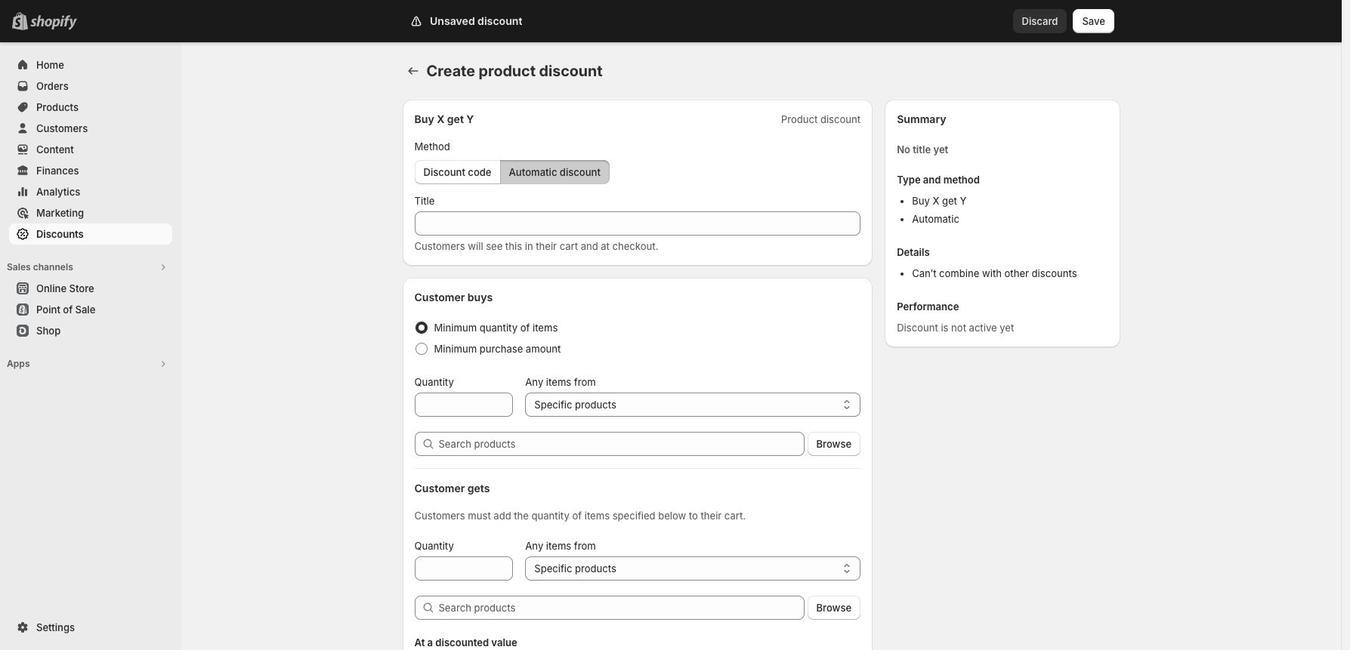 Task type: vqa. For each thing, say whether or not it's contained in the screenshot.
text field
yes



Task type: locate. For each thing, give the bounding box(es) containing it.
0 vertical spatial search products text field
[[439, 432, 804, 456]]

1 vertical spatial search products text field
[[439, 596, 804, 620]]

Search products text field
[[439, 432, 804, 456], [439, 596, 804, 620]]

shopify image
[[30, 15, 77, 30]]

None text field
[[414, 212, 861, 236], [414, 557, 513, 581], [414, 212, 861, 236], [414, 557, 513, 581]]

None text field
[[414, 393, 513, 417]]

2 search products text field from the top
[[439, 596, 804, 620]]



Task type: describe. For each thing, give the bounding box(es) containing it.
1 search products text field from the top
[[439, 432, 804, 456]]



